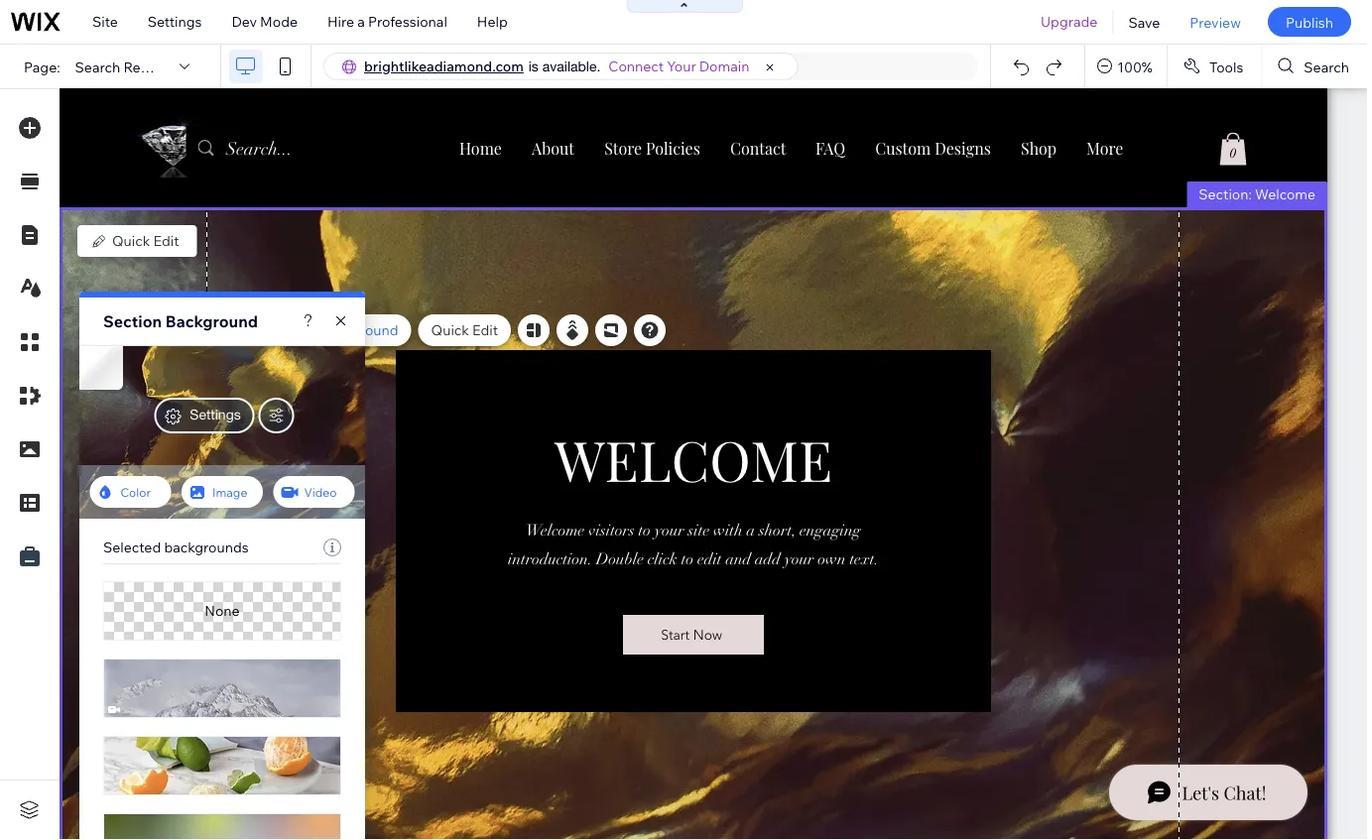 Task type: describe. For each thing, give the bounding box(es) containing it.
search for search results
[[75, 58, 120, 75]]

video
[[304, 485, 337, 500]]

0 vertical spatial quick
[[112, 232, 150, 250]]

image
[[212, 485, 247, 500]]

0 vertical spatial quick edit
[[112, 232, 179, 250]]

0 vertical spatial edit
[[153, 232, 179, 250]]

publish
[[1286, 13, 1334, 31]]

section:
[[1199, 186, 1252, 203]]

1 horizontal spatial background
[[320, 322, 399, 339]]

change
[[213, 322, 264, 339]]

change section background
[[213, 322, 399, 339]]

100%
[[1118, 58, 1153, 75]]

100% button
[[1086, 45, 1167, 88]]

save button
[[1114, 0, 1175, 44]]

0 horizontal spatial section
[[103, 312, 162, 331]]

tools button
[[1168, 45, 1262, 88]]

professional
[[368, 13, 447, 30]]

backgrounds
[[164, 539, 249, 556]]

selected backgrounds
[[103, 539, 249, 556]]

is available. connect your domain
[[529, 58, 750, 75]]

publish button
[[1268, 7, 1352, 37]]

hire a professional
[[328, 13, 447, 30]]

1 horizontal spatial edit
[[472, 322, 498, 339]]

preview button
[[1175, 0, 1256, 44]]

connect
[[609, 58, 664, 75]]

results
[[123, 58, 171, 75]]

section: welcome
[[1199, 186, 1316, 203]]

1 vertical spatial quick
[[431, 322, 469, 339]]

is
[[529, 58, 539, 74]]

help
[[477, 13, 508, 30]]

dev
[[232, 13, 257, 30]]



Task type: locate. For each thing, give the bounding box(es) containing it.
0 horizontal spatial edit
[[153, 232, 179, 250]]

dev mode
[[232, 13, 298, 30]]

background
[[165, 312, 258, 331], [320, 322, 399, 339]]

available.
[[543, 58, 601, 74]]

2 search from the left
[[1304, 58, 1350, 75]]

search button
[[1263, 45, 1367, 88]]

color
[[121, 485, 151, 500]]

search down publish 'button'
[[1304, 58, 1350, 75]]

0 horizontal spatial search
[[75, 58, 120, 75]]

welcome
[[1255, 186, 1316, 203]]

settings up image
[[190, 406, 241, 423]]

quick
[[112, 232, 150, 250], [431, 322, 469, 339]]

1 horizontal spatial quick edit
[[431, 322, 498, 339]]

0 horizontal spatial background
[[165, 312, 258, 331]]

1 vertical spatial edit
[[472, 322, 498, 339]]

section background
[[103, 312, 258, 331]]

settings
[[148, 13, 202, 30], [190, 406, 241, 423]]

your
[[667, 58, 696, 75]]

search inside button
[[1304, 58, 1350, 75]]

save
[[1129, 13, 1160, 31]]

none
[[205, 603, 240, 620]]

1 search from the left
[[75, 58, 120, 75]]

1 horizontal spatial quick
[[431, 322, 469, 339]]

search for search
[[1304, 58, 1350, 75]]

site
[[92, 13, 118, 30]]

1 vertical spatial settings
[[190, 406, 241, 423]]

0 horizontal spatial quick
[[112, 232, 150, 250]]

tools
[[1210, 58, 1244, 75]]

edit
[[153, 232, 179, 250], [472, 322, 498, 339]]

upgrade
[[1041, 13, 1098, 30]]

quick edit
[[112, 232, 179, 250], [431, 322, 498, 339]]

search down "site" in the top left of the page
[[75, 58, 120, 75]]

search
[[75, 58, 120, 75], [1304, 58, 1350, 75]]

1 vertical spatial quick edit
[[431, 322, 498, 339]]

domain
[[699, 58, 750, 75]]

preview
[[1190, 13, 1241, 31]]

hire
[[328, 13, 354, 30]]

brightlikeadiamond.com
[[364, 58, 524, 75]]

section
[[103, 312, 162, 331], [267, 322, 317, 339]]

0 vertical spatial settings
[[148, 13, 202, 30]]

search results
[[75, 58, 171, 75]]

1 horizontal spatial search
[[1304, 58, 1350, 75]]

mode
[[260, 13, 298, 30]]

a
[[358, 13, 365, 30]]

1 horizontal spatial section
[[267, 322, 317, 339]]

selected
[[103, 539, 161, 556]]

settings up results
[[148, 13, 202, 30]]

0 horizontal spatial quick edit
[[112, 232, 179, 250]]



Task type: vqa. For each thing, say whether or not it's contained in the screenshot.
You're now in Preview mode
no



